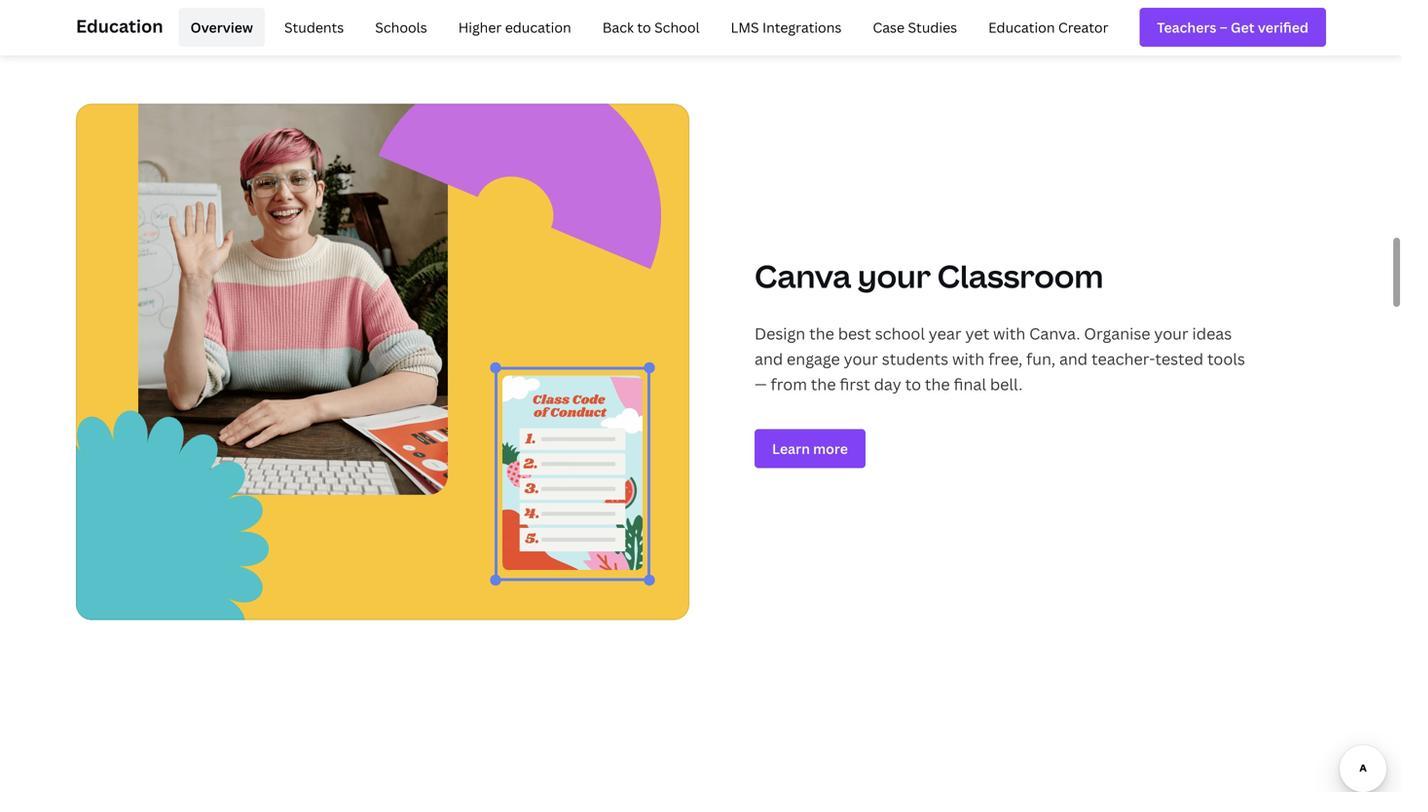 Task type: locate. For each thing, give the bounding box(es) containing it.
0 horizontal spatial education
[[76, 14, 163, 38]]

higher education link
[[447, 8, 583, 47]]

2 vertical spatial your
[[844, 348, 879, 369]]

education creator
[[989, 18, 1109, 37]]

to right back
[[637, 18, 651, 37]]

teachers – get verified image
[[1158, 17, 1309, 38]]

with
[[994, 323, 1026, 344], [953, 348, 985, 369]]

students
[[284, 18, 344, 37]]

the up engage
[[810, 323, 835, 344]]

and down "canva."
[[1060, 348, 1088, 369]]

0 vertical spatial with
[[994, 323, 1026, 344]]

overview link
[[179, 8, 265, 47]]

0 horizontal spatial with
[[953, 348, 985, 369]]

classroom
[[938, 255, 1104, 297]]

menu bar inside education element
[[171, 8, 1121, 47]]

0 horizontal spatial to
[[637, 18, 651, 37]]

the
[[810, 323, 835, 344], [811, 374, 836, 395], [925, 374, 950, 395]]

bell.
[[991, 374, 1023, 395]]

students link
[[273, 8, 356, 47]]

menu bar
[[171, 8, 1121, 47]]

1 horizontal spatial and
[[1060, 348, 1088, 369]]

list of some integrations canva works with image
[[76, 104, 690, 620]]

education
[[505, 18, 572, 37]]

the down engage
[[811, 374, 836, 395]]

1 horizontal spatial to
[[906, 374, 922, 395]]

with up free,
[[994, 323, 1026, 344]]

canva your classroom
[[755, 255, 1104, 297]]

first
[[840, 374, 871, 395]]

higher education
[[459, 18, 572, 37]]

1 vertical spatial to
[[906, 374, 922, 395]]

and
[[755, 348, 783, 369], [1060, 348, 1088, 369]]

your up school
[[858, 255, 931, 297]]

canva.
[[1030, 323, 1081, 344]]

case
[[873, 18, 905, 37]]

from
[[771, 374, 808, 395]]

2 and from the left
[[1060, 348, 1088, 369]]

your
[[858, 255, 931, 297], [1155, 323, 1189, 344], [844, 348, 879, 369]]

lms integrations link
[[719, 8, 854, 47]]

school
[[655, 18, 700, 37]]

back to school link
[[591, 8, 712, 47]]

0 vertical spatial to
[[637, 18, 651, 37]]

best
[[838, 323, 872, 344]]

education
[[76, 14, 163, 38], [989, 18, 1056, 37]]

1 horizontal spatial with
[[994, 323, 1026, 344]]

schools
[[375, 18, 427, 37]]

your up first on the right of the page
[[844, 348, 879, 369]]

1 horizontal spatial education
[[989, 18, 1056, 37]]

0 horizontal spatial and
[[755, 348, 783, 369]]

to down students
[[906, 374, 922, 395]]

to inside the back to school link
[[637, 18, 651, 37]]

1 and from the left
[[755, 348, 783, 369]]

integrations
[[763, 18, 842, 37]]

1 vertical spatial with
[[953, 348, 985, 369]]

lms integrations
[[731, 18, 842, 37]]

your up tested
[[1155, 323, 1189, 344]]

menu bar containing overview
[[171, 8, 1121, 47]]

with up final
[[953, 348, 985, 369]]

lms
[[731, 18, 759, 37]]

the left final
[[925, 374, 950, 395]]

to
[[637, 18, 651, 37], [906, 374, 922, 395]]

and up —
[[755, 348, 783, 369]]

education element
[[76, 0, 1327, 55]]



Task type: vqa. For each thing, say whether or not it's contained in the screenshot.
will
no



Task type: describe. For each thing, give the bounding box(es) containing it.
teacher-
[[1092, 348, 1156, 369]]

tested
[[1156, 348, 1204, 369]]

ideas
[[1193, 323, 1233, 344]]

case studies
[[873, 18, 958, 37]]

year
[[929, 323, 962, 344]]

schools link
[[364, 8, 439, 47]]

school
[[876, 323, 925, 344]]

—
[[755, 374, 767, 395]]

final
[[954, 374, 987, 395]]

overview
[[191, 18, 253, 37]]

organise
[[1085, 323, 1151, 344]]

0 vertical spatial your
[[858, 255, 931, 297]]

creator
[[1059, 18, 1109, 37]]

studies
[[908, 18, 958, 37]]

back to school
[[603, 18, 700, 37]]

design the best school year yet with canva. organise your ideas and engage your students with free, fun, and teacher-tested tools — from the first day to the final bell.
[[755, 323, 1246, 395]]

design
[[755, 323, 806, 344]]

back
[[603, 18, 634, 37]]

students
[[882, 348, 949, 369]]

canva
[[755, 255, 852, 297]]

engage
[[787, 348, 841, 369]]

day
[[874, 374, 902, 395]]

to inside design the best school year yet with canva. organise your ideas and engage your students with free, fun, and teacher-tested tools — from the first day to the final bell.
[[906, 374, 922, 395]]

yet
[[966, 323, 990, 344]]

education creator link
[[977, 8, 1121, 47]]

higher
[[459, 18, 502, 37]]

free,
[[989, 348, 1023, 369]]

1 vertical spatial your
[[1155, 323, 1189, 344]]

case studies link
[[862, 8, 969, 47]]

fun,
[[1027, 348, 1056, 369]]

education for education
[[76, 14, 163, 38]]

education for education creator
[[989, 18, 1056, 37]]

tools
[[1208, 348, 1246, 369]]



